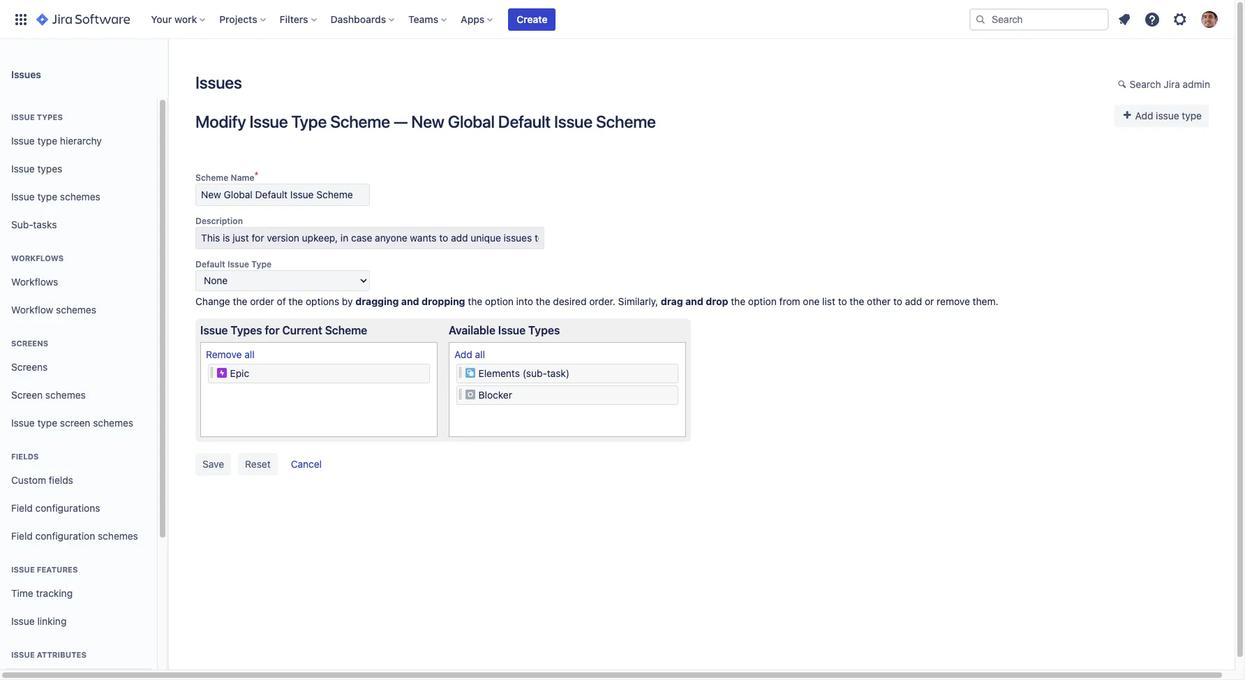 Task type: describe. For each thing, give the bounding box(es) containing it.
projects button
[[215, 8, 271, 30]]

schemes inside fields group
[[98, 530, 138, 542]]

jira
[[1164, 78, 1181, 90]]

other
[[867, 295, 891, 307]]

small image
[[1122, 110, 1133, 121]]

workflow schemes
[[11, 304, 96, 315]]

issue type hierarchy
[[11, 135, 102, 146]]

cancel
[[291, 458, 322, 470]]

from
[[780, 295, 801, 307]]

change
[[196, 295, 230, 307]]

fields
[[11, 452, 39, 461]]

1 option from the left
[[485, 295, 514, 307]]

—
[[394, 111, 408, 131]]

issue
[[1157, 110, 1180, 122]]

field configurations
[[11, 502, 100, 514]]

screens group
[[6, 324, 152, 441]]

settings image
[[1173, 11, 1189, 28]]

1 the from the left
[[233, 295, 248, 307]]

issue type screen schemes
[[11, 417, 133, 429]]

them.
[[973, 295, 999, 307]]

banner containing your work
[[0, 0, 1235, 39]]

global
[[448, 111, 495, 131]]

issue for issue type hierarchy
[[11, 135, 35, 146]]

add issue type
[[1133, 110, 1203, 122]]

type for screen
[[37, 417, 57, 429]]

filters
[[280, 13, 308, 25]]

screen schemes
[[11, 389, 86, 401]]

schemes inside workflows group
[[56, 304, 96, 315]]

add all link
[[455, 348, 485, 360]]

issue linking link
[[6, 608, 152, 636]]

field configurations link
[[6, 494, 152, 522]]

field configuration schemes link
[[6, 522, 152, 550]]

issue type schemes
[[11, 190, 100, 202]]

primary element
[[8, 0, 970, 39]]

type for hierarchy
[[37, 135, 57, 146]]

work
[[175, 13, 197, 25]]

for
[[265, 324, 280, 337]]

issue types group
[[6, 98, 152, 243]]

available issue types
[[449, 324, 560, 337]]

into
[[517, 295, 534, 307]]

issue types for current scheme
[[200, 324, 368, 337]]

cancel link
[[284, 453, 329, 476]]

issue linking
[[11, 615, 67, 627]]

dashboards
[[331, 13, 386, 25]]

workflows group
[[6, 239, 152, 328]]

notifications image
[[1117, 11, 1133, 28]]

time tracking
[[11, 587, 73, 599]]

vgrabber image for available
[[460, 367, 462, 379]]

issue for issue types
[[11, 112, 35, 122]]

remove
[[206, 348, 242, 360]]

Search field
[[970, 8, 1110, 30]]

remove all
[[206, 348, 255, 360]]

of
[[277, 295, 286, 307]]

projects
[[219, 13, 257, 25]]

fields group
[[6, 437, 152, 555]]

field configuration schemes
[[11, 530, 138, 542]]

vgrabber image
[[460, 389, 462, 400]]

small image
[[1119, 79, 1130, 90]]

workflows for workflows group
[[11, 254, 64, 263]]

time tracking link
[[6, 580, 152, 608]]

or
[[925, 295, 935, 307]]

issue type schemes link
[[6, 183, 152, 211]]

image image for issue
[[216, 367, 228, 379]]

sidebar navigation image
[[152, 56, 183, 84]]

sub-
[[11, 218, 33, 230]]

hierarchy
[[60, 135, 102, 146]]

features
[[37, 565, 78, 574]]

change the order of the options by dragging and dropping the option into the desired order.                      similarly, drag and drop the option from one list to the other to add or remove them.
[[196, 295, 999, 307]]

add all
[[455, 348, 485, 360]]

apps button
[[457, 8, 499, 30]]

remove all link
[[206, 348, 255, 360]]

tracking
[[36, 587, 73, 599]]

add for add issue type
[[1136, 110, 1154, 122]]

custom fields link
[[6, 467, 152, 494]]

2 horizontal spatial types
[[529, 324, 560, 337]]

workflows for 'workflows' link at top
[[11, 276, 58, 287]]

issue attributes
[[11, 650, 86, 659]]

custom fields
[[11, 474, 73, 486]]

image image right vgrabber icon
[[465, 389, 476, 400]]

elements (sub-task)
[[479, 367, 570, 379]]

drop
[[706, 295, 729, 307]]

field for field configurations
[[11, 502, 33, 514]]

all for issue
[[475, 348, 485, 360]]

teams
[[409, 13, 439, 25]]

workflows link
[[6, 268, 152, 296]]

search jira admin
[[1130, 78, 1211, 90]]

issue for issue type schemes
[[11, 190, 35, 202]]

image image for available
[[465, 367, 476, 379]]

your profile and settings image
[[1202, 11, 1219, 28]]

(sub-
[[523, 367, 547, 379]]

elements
[[479, 367, 520, 379]]

Default Issue Type text field
[[196, 270, 370, 291]]

current
[[282, 324, 322, 337]]

issue types link
[[6, 155, 152, 183]]

available
[[449, 324, 496, 337]]

teams button
[[404, 8, 453, 30]]

create
[[517, 13, 548, 25]]

type for modify
[[292, 111, 327, 131]]

drag
[[661, 295, 683, 307]]



Task type: vqa. For each thing, say whether or not it's contained in the screenshot.
the To Do dropdown button
no



Task type: locate. For each thing, give the bounding box(es) containing it.
field for field configuration schemes
[[11, 530, 33, 542]]

admin
[[1183, 78, 1211, 90]]

apps
[[461, 13, 485, 25]]

1 horizontal spatial add
[[1136, 110, 1154, 122]]

1 horizontal spatial default
[[499, 111, 551, 131]]

1 horizontal spatial types
[[231, 324, 262, 337]]

1 vertical spatial type
[[252, 259, 272, 270]]

types up issue type hierarchy
[[37, 112, 63, 122]]

order.
[[590, 295, 616, 307]]

issue for issue types
[[11, 162, 35, 174]]

and right dragging
[[401, 295, 419, 307]]

description
[[196, 216, 243, 226]]

search jira admin link
[[1112, 74, 1218, 96]]

by
[[342, 295, 353, 307]]

type down issue types
[[37, 135, 57, 146]]

issue for issue attributes
[[11, 650, 35, 659]]

4 the from the left
[[536, 295, 551, 307]]

similarly,
[[619, 295, 659, 307]]

add issue type button
[[1115, 105, 1210, 127]]

0 horizontal spatial vgrabber image
[[211, 367, 214, 379]]

the left order
[[233, 295, 248, 307]]

types inside group
[[37, 112, 63, 122]]

types for issue types for current scheme
[[231, 324, 262, 337]]

create button
[[509, 8, 556, 30]]

type for default
[[252, 259, 272, 270]]

dropping
[[422, 295, 465, 307]]

time
[[11, 587, 33, 599]]

1 and from the left
[[401, 295, 419, 307]]

type inside screens group
[[37, 417, 57, 429]]

workflow schemes link
[[6, 296, 152, 324]]

screen
[[11, 389, 43, 401]]

desired
[[553, 295, 587, 307]]

2 field from the top
[[11, 530, 33, 542]]

0 horizontal spatial default
[[196, 259, 225, 270]]

workflows
[[11, 254, 64, 263], [11, 276, 58, 287]]

1 field from the top
[[11, 502, 33, 514]]

2 option from the left
[[749, 295, 777, 307]]

schemes
[[60, 190, 100, 202], [56, 304, 96, 315], [45, 389, 86, 401], [93, 417, 133, 429], [98, 530, 138, 542]]

jira software image
[[36, 11, 130, 28], [36, 11, 130, 28]]

vgrabber image down "add all" link
[[460, 367, 462, 379]]

all up "epic"
[[245, 348, 255, 360]]

1 horizontal spatial and
[[686, 295, 704, 307]]

field up 'issue features'
[[11, 530, 33, 542]]

dashboards button
[[327, 8, 400, 30]]

your work button
[[147, 8, 211, 30]]

issue for issue linking
[[11, 615, 35, 627]]

None submit
[[196, 453, 231, 476]]

None button
[[238, 453, 278, 476]]

default right global
[[499, 111, 551, 131]]

vgrabber image
[[211, 367, 214, 379], [460, 367, 462, 379]]

workflow
[[11, 304, 53, 315]]

schemes inside issue types group
[[60, 190, 100, 202]]

search image
[[976, 14, 987, 25]]

blocker
[[479, 389, 513, 401]]

all for types
[[245, 348, 255, 360]]

modify issue type scheme                 — new global default issue scheme
[[196, 111, 656, 131]]

Description text field
[[196, 227, 545, 249]]

add right small image
[[1136, 110, 1154, 122]]

2 the from the left
[[289, 295, 303, 307]]

filters button
[[276, 8, 322, 30]]

0 vertical spatial add
[[1136, 110, 1154, 122]]

1 to from the left
[[839, 295, 848, 307]]

type inside "link"
[[37, 135, 57, 146]]

issues up issue types
[[11, 68, 41, 80]]

modify
[[196, 111, 246, 131]]

type inside button
[[1183, 110, 1203, 122]]

1 horizontal spatial type
[[292, 111, 327, 131]]

0 horizontal spatial issues
[[11, 68, 41, 80]]

issue type screen schemes link
[[6, 409, 152, 437]]

0 horizontal spatial and
[[401, 295, 419, 307]]

1 horizontal spatial option
[[749, 295, 777, 307]]

and right drag
[[686, 295, 704, 307]]

1 vgrabber image from the left
[[211, 367, 214, 379]]

default
[[499, 111, 551, 131], [196, 259, 225, 270]]

workflows up workflow
[[11, 276, 58, 287]]

schemes down field configurations link
[[98, 530, 138, 542]]

issue type hierarchy link
[[6, 127, 152, 155]]

1 vertical spatial screens
[[11, 361, 48, 373]]

vgrabber image for issue
[[211, 367, 214, 379]]

2 all from the left
[[475, 348, 485, 360]]

1 horizontal spatial all
[[475, 348, 485, 360]]

configuration
[[35, 530, 95, 542]]

the right drop
[[731, 295, 746, 307]]

banner
[[0, 0, 1235, 39]]

schemes up issue type screen schemes
[[45, 389, 86, 401]]

fields
[[49, 474, 73, 486]]

0 horizontal spatial type
[[252, 259, 272, 270]]

1 all from the left
[[245, 348, 255, 360]]

add inside button
[[1136, 110, 1154, 122]]

0 vertical spatial screens
[[11, 339, 48, 348]]

add down "available"
[[455, 348, 473, 360]]

image image
[[216, 367, 228, 379], [465, 367, 476, 379], [465, 389, 476, 400]]

2 workflows from the top
[[11, 276, 58, 287]]

custom
[[11, 474, 46, 486]]

types left for
[[231, 324, 262, 337]]

issue features
[[11, 565, 78, 574]]

screens inside 'screens' link
[[11, 361, 48, 373]]

default issue type
[[196, 259, 272, 270]]

2 to from the left
[[894, 295, 903, 307]]

help image
[[1145, 11, 1161, 28]]

None text field
[[196, 184, 370, 206]]

0 horizontal spatial add
[[455, 348, 473, 360]]

option left from on the right of the page
[[749, 295, 777, 307]]

type for schemes
[[37, 190, 57, 202]]

your work
[[151, 13, 197, 25]]

type up the tasks
[[37, 190, 57, 202]]

screen schemes link
[[6, 381, 152, 409]]

dragging
[[356, 295, 399, 307]]

one
[[803, 295, 820, 307]]

to left add
[[894, 295, 903, 307]]

2 screens from the top
[[11, 361, 48, 373]]

screens link
[[6, 353, 152, 381]]

image image left "epic"
[[216, 367, 228, 379]]

screens up screen
[[11, 361, 48, 373]]

linking
[[37, 615, 67, 627]]

issues up modify
[[196, 73, 242, 92]]

configurations
[[35, 502, 100, 514]]

option left into
[[485, 295, 514, 307]]

1 horizontal spatial vgrabber image
[[460, 367, 462, 379]]

issue for issue types for current scheme
[[200, 324, 228, 337]]

2 and from the left
[[686, 295, 704, 307]]

1 horizontal spatial issues
[[196, 73, 242, 92]]

schemes right screen
[[93, 417, 133, 429]]

remove
[[937, 295, 971, 307]]

1 horizontal spatial to
[[894, 295, 903, 307]]

to
[[839, 295, 848, 307], [894, 295, 903, 307]]

0 horizontal spatial all
[[245, 348, 255, 360]]

2 vgrabber image from the left
[[460, 367, 462, 379]]

all down "available"
[[475, 348, 485, 360]]

1 screens from the top
[[11, 339, 48, 348]]

appswitcher icon image
[[13, 11, 29, 28]]

your
[[151, 13, 172, 25]]

issue types
[[11, 162, 62, 174]]

task)
[[547, 367, 570, 379]]

1 vertical spatial workflows
[[11, 276, 58, 287]]

issue features group
[[6, 550, 152, 640]]

new
[[411, 111, 445, 131]]

the left other
[[850, 295, 865, 307]]

screens
[[11, 339, 48, 348], [11, 361, 48, 373]]

types for issue types
[[37, 112, 63, 122]]

screen
[[60, 417, 90, 429]]

the right of
[[289, 295, 303, 307]]

type left screen
[[37, 417, 57, 429]]

attributes
[[37, 650, 86, 659]]

tasks
[[33, 218, 57, 230]]

issue
[[250, 111, 288, 131], [554, 111, 593, 131], [11, 112, 35, 122], [11, 135, 35, 146], [11, 162, 35, 174], [11, 190, 35, 202], [228, 259, 249, 270], [200, 324, 228, 337], [498, 324, 526, 337], [11, 417, 35, 429], [11, 565, 35, 574], [11, 615, 35, 627], [11, 650, 35, 659]]

the right into
[[536, 295, 551, 307]]

0 vertical spatial default
[[499, 111, 551, 131]]

add for add all
[[455, 348, 473, 360]]

schemes down 'workflows' link at top
[[56, 304, 96, 315]]

to right "list"
[[839, 295, 848, 307]]

3 the from the left
[[468, 295, 483, 307]]

1 vertical spatial field
[[11, 530, 33, 542]]

vgrabber image down remove at the bottom left of the page
[[211, 367, 214, 379]]

type
[[292, 111, 327, 131], [252, 259, 272, 270]]

add
[[1136, 110, 1154, 122], [455, 348, 473, 360]]

workflows down sub-tasks
[[11, 254, 64, 263]]

1 workflows from the top
[[11, 254, 64, 263]]

issue for issue features
[[11, 565, 35, 574]]

issue types
[[11, 112, 63, 122]]

add
[[906, 295, 923, 307]]

the up "available"
[[468, 295, 483, 307]]

screens down workflow
[[11, 339, 48, 348]]

issues
[[11, 68, 41, 80], [196, 73, 242, 92]]

epic
[[230, 367, 249, 379]]

field down custom
[[11, 502, 33, 514]]

screens for screens group
[[11, 339, 48, 348]]

6 the from the left
[[850, 295, 865, 307]]

0 vertical spatial field
[[11, 502, 33, 514]]

default up change
[[196, 259, 225, 270]]

types down into
[[529, 324, 560, 337]]

scheme name
[[196, 173, 255, 183]]

scheme
[[330, 111, 390, 131], [596, 111, 656, 131], [196, 173, 229, 183], [325, 324, 368, 337]]

search
[[1130, 78, 1162, 90]]

name
[[231, 173, 255, 183]]

schemes down issue types link
[[60, 190, 100, 202]]

0 horizontal spatial option
[[485, 295, 514, 307]]

type right issue
[[1183, 110, 1203, 122]]

1 vertical spatial default
[[196, 259, 225, 270]]

0 horizontal spatial to
[[839, 295, 848, 307]]

5 the from the left
[[731, 295, 746, 307]]

issue inside "link"
[[11, 135, 35, 146]]

issue inside screens group
[[11, 417, 35, 429]]

0 vertical spatial type
[[292, 111, 327, 131]]

option
[[485, 295, 514, 307], [749, 295, 777, 307]]

0 vertical spatial workflows
[[11, 254, 64, 263]]

image image down "add all" link
[[465, 367, 476, 379]]

sub-tasks link
[[6, 211, 152, 239]]

screens for 'screens' link
[[11, 361, 48, 373]]

1 vertical spatial add
[[455, 348, 473, 360]]

all
[[245, 348, 255, 360], [475, 348, 485, 360]]

issue for issue type screen schemes
[[11, 417, 35, 429]]

0 horizontal spatial types
[[37, 112, 63, 122]]



